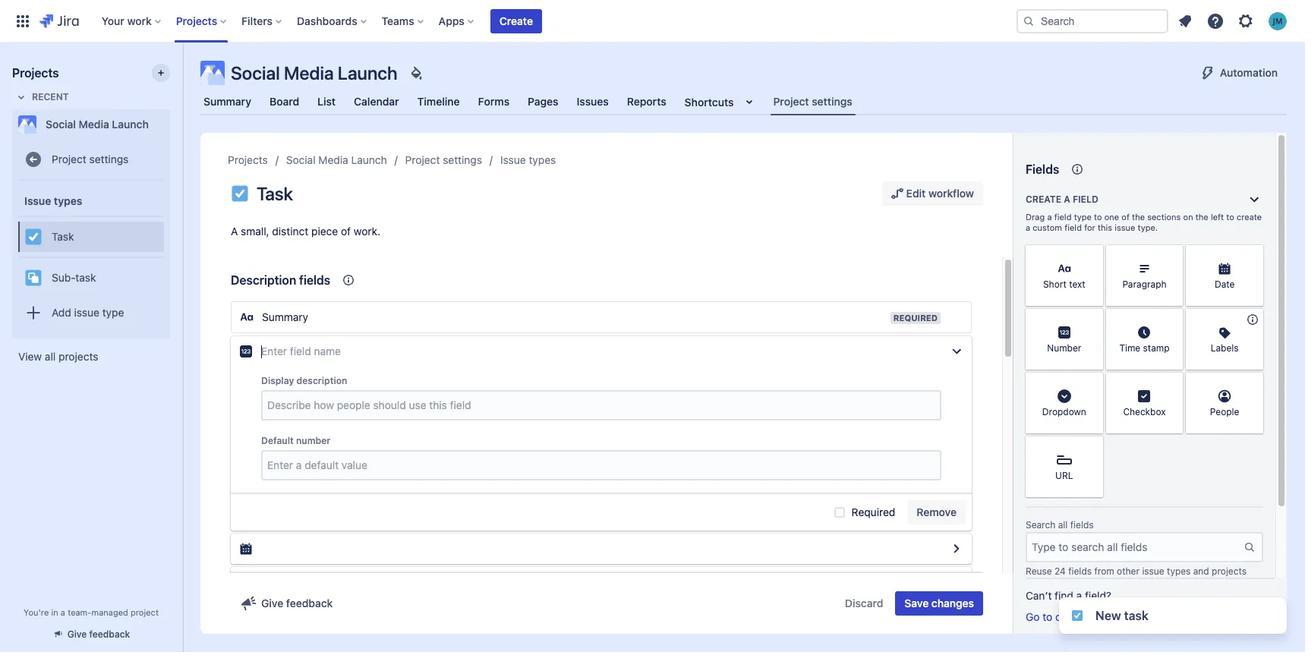 Task type: locate. For each thing, give the bounding box(es) containing it.
1 vertical spatial projects
[[12, 66, 59, 80]]

1 horizontal spatial issue
[[500, 153, 526, 166]]

other
[[1117, 566, 1140, 577]]

1 vertical spatial launch
[[112, 118, 149, 131]]

give feedback
[[261, 597, 333, 610], [67, 629, 130, 640]]

forms
[[478, 95, 510, 108]]

2 horizontal spatial to
[[1226, 212, 1234, 222]]

types down pages link
[[529, 153, 556, 166]]

1 vertical spatial projects
[[1212, 566, 1247, 577]]

checkbox
[[1123, 407, 1166, 418]]

edit workflow
[[906, 187, 974, 200]]

view
[[18, 350, 42, 363]]

projects right work
[[176, 14, 217, 27]]

0 vertical spatial task
[[75, 271, 96, 284]]

left
[[1211, 212, 1224, 222]]

task for new task
[[1124, 609, 1149, 623]]

0 horizontal spatial to
[[1043, 610, 1052, 623]]

group
[[18, 181, 164, 337]]

project settings link down "timeline" link
[[405, 151, 482, 169]]

new
[[1096, 609, 1121, 623]]

more information image for paragraph
[[1163, 247, 1182, 265]]

save
[[905, 597, 929, 610]]

of right "one"
[[1122, 212, 1130, 222]]

2 horizontal spatial issue
[[1142, 566, 1164, 577]]

the right on
[[1196, 212, 1209, 222]]

add issue type
[[52, 306, 124, 319]]

timeline
[[417, 95, 460, 108]]

more information image down "sections"
[[1163, 247, 1182, 265]]

social media launch link down recent
[[12, 109, 164, 140]]

Type to search all fields text field
[[1027, 534, 1244, 561]]

drag
[[1026, 212, 1045, 222]]

social media launch link
[[12, 109, 164, 140], [286, 151, 387, 169]]

more information image
[[1163, 247, 1182, 265], [1083, 311, 1101, 329], [1163, 311, 1182, 329]]

0 horizontal spatial summary
[[203, 95, 251, 108]]

create up drag
[[1026, 194, 1061, 205]]

issue right the add
[[74, 306, 99, 319]]

0 horizontal spatial give
[[67, 629, 87, 640]]

0 vertical spatial give
[[261, 597, 283, 610]]

issue down "one"
[[1115, 222, 1135, 232]]

jira image
[[39, 12, 79, 30], [39, 12, 79, 30]]

more information image for dropdown
[[1083, 374, 1101, 393]]

more information image for labels
[[1244, 311, 1262, 329]]

project down recent
[[52, 152, 86, 165]]

go
[[1026, 610, 1040, 623]]

1 horizontal spatial create
[[1026, 194, 1061, 205]]

a right 'in'
[[61, 607, 65, 617]]

apps
[[439, 14, 465, 27]]

0 vertical spatial field
[[1073, 194, 1099, 205]]

1 horizontal spatial type
[[1074, 212, 1092, 222]]

projects up recent
[[12, 66, 59, 80]]

0 vertical spatial task
[[257, 183, 293, 204]]

issue inside button
[[74, 306, 99, 319]]

media
[[284, 62, 334, 84], [79, 118, 109, 131], [318, 153, 348, 166]]

project settings link
[[18, 144, 164, 175], [405, 151, 482, 169]]

give
[[261, 597, 283, 610], [67, 629, 87, 640]]

24
[[1055, 566, 1066, 577]]

automation image
[[1199, 64, 1217, 82]]

social media launch down list 'link'
[[286, 153, 387, 166]]

field
[[1073, 194, 1099, 205], [1054, 212, 1072, 222], [1065, 222, 1082, 232]]

0 horizontal spatial project settings
[[52, 152, 129, 165]]

1 vertical spatial all
[[1058, 519, 1068, 531]]

save changes button
[[895, 591, 983, 616]]

issue down forms link
[[500, 153, 526, 166]]

types left the "and"
[[1167, 566, 1191, 577]]

0 horizontal spatial settings
[[89, 152, 129, 165]]

type
[[1074, 212, 1092, 222], [102, 306, 124, 319]]

more information image
[[1083, 247, 1101, 265], [1244, 247, 1262, 265], [1244, 311, 1262, 329], [1083, 374, 1101, 393], [1163, 374, 1182, 393], [1244, 374, 1262, 393]]

description fields
[[231, 273, 330, 287]]

projects for projects link
[[228, 153, 268, 166]]

1 horizontal spatial feedback
[[286, 597, 333, 610]]

0 horizontal spatial issue
[[24, 194, 51, 207]]

0 horizontal spatial of
[[341, 225, 351, 238]]

to right go
[[1043, 610, 1052, 623]]

0 vertical spatial give feedback
[[261, 597, 333, 610]]

0 horizontal spatial project
[[52, 152, 86, 165]]

1 vertical spatial field
[[1054, 212, 1072, 222]]

launch down calendar link
[[351, 153, 387, 166]]

task link
[[18, 222, 164, 252]]

sub-task
[[52, 271, 96, 284]]

to right 'left'
[[1226, 212, 1234, 222]]

tab list containing project settings
[[191, 88, 1296, 115]]

of right 'piece'
[[341, 225, 351, 238]]

0 vertical spatial summary
[[203, 95, 251, 108]]

create for create a field
[[1026, 194, 1061, 205]]

you're in a team-managed project
[[24, 607, 159, 617]]

task inside button
[[1124, 609, 1149, 623]]

primary element
[[9, 0, 1017, 42]]

drag a field type to one of the sections on the left to create a custom field for this issue type.
[[1026, 212, 1262, 232]]

1 vertical spatial media
[[79, 118, 109, 131]]

1 horizontal spatial of
[[1122, 212, 1130, 222]]

all right view
[[45, 350, 56, 363]]

1 vertical spatial types
[[54, 194, 82, 207]]

changes
[[932, 597, 974, 610]]

2 vertical spatial social
[[286, 153, 316, 166]]

1 horizontal spatial all
[[1058, 519, 1068, 531]]

tab list
[[191, 88, 1296, 115]]

custom down drag
[[1033, 222, 1062, 232]]

0 vertical spatial create
[[499, 14, 533, 27]]

project settings inside tab list
[[773, 95, 852, 108]]

create right apps 'dropdown button'
[[499, 14, 533, 27]]

project right shortcuts 'popup button'
[[773, 95, 809, 108]]

a
[[1064, 194, 1070, 205], [1047, 212, 1052, 222], [1026, 222, 1030, 232], [1076, 589, 1082, 602], [61, 607, 65, 617]]

1 vertical spatial type
[[102, 306, 124, 319]]

issue types up task group
[[24, 194, 82, 207]]

0 horizontal spatial task
[[52, 230, 74, 243]]

your work
[[102, 14, 152, 27]]

fields inside 'link'
[[1095, 610, 1121, 623]]

add issue type image
[[24, 304, 43, 322]]

all right the search
[[1058, 519, 1068, 531]]

more information image for people
[[1244, 374, 1262, 393]]

0 vertical spatial all
[[45, 350, 56, 363]]

create for create
[[499, 14, 533, 27]]

default
[[261, 435, 294, 446]]

issue up task group
[[24, 194, 51, 207]]

projects right the "and"
[[1212, 566, 1247, 577]]

2 horizontal spatial project settings
[[773, 95, 852, 108]]

url
[[1055, 470, 1073, 482]]

paragraph
[[1123, 279, 1167, 290]]

0 horizontal spatial projects
[[58, 350, 98, 363]]

filters button
[[237, 9, 288, 33]]

0 horizontal spatial feedback
[[89, 629, 130, 640]]

task right new
[[1124, 609, 1149, 623]]

all
[[45, 350, 56, 363], [1058, 519, 1068, 531]]

0 horizontal spatial social media launch link
[[12, 109, 164, 140]]

project settings link down recent
[[18, 144, 164, 175]]

0 vertical spatial required
[[893, 313, 938, 323]]

summary left board
[[203, 95, 251, 108]]

0 horizontal spatial project settings link
[[18, 144, 164, 175]]

type inside drag a field type to one of the sections on the left to create a custom field for this issue type.
[[1074, 212, 1092, 222]]

1 horizontal spatial social media launch link
[[286, 151, 387, 169]]

recent
[[32, 91, 69, 103]]

project down "timeline" link
[[405, 153, 440, 166]]

1 horizontal spatial the
[[1196, 212, 1209, 222]]

field up for
[[1073, 194, 1099, 205]]

projects inside dropdown button
[[176, 14, 217, 27]]

0 vertical spatial social
[[231, 62, 280, 84]]

type up for
[[1074, 212, 1092, 222]]

2 horizontal spatial types
[[1167, 566, 1191, 577]]

fields
[[299, 273, 330, 287], [1070, 519, 1094, 531], [1068, 566, 1092, 577], [1095, 610, 1121, 623]]

1 horizontal spatial types
[[529, 153, 556, 166]]

task up add issue type
[[75, 271, 96, 284]]

0 horizontal spatial all
[[45, 350, 56, 363]]

0 horizontal spatial types
[[54, 194, 82, 207]]

0 vertical spatial issue
[[500, 153, 526, 166]]

number
[[1047, 343, 1081, 354]]

1 vertical spatial task
[[1124, 609, 1149, 623]]

set background color image
[[407, 64, 425, 82]]

task right issue type icon
[[257, 183, 293, 204]]

project
[[773, 95, 809, 108], [52, 152, 86, 165], [405, 153, 440, 166]]

more information image for number
[[1083, 311, 1101, 329]]

social media launch link down list 'link'
[[286, 151, 387, 169]]

0 vertical spatial projects
[[176, 14, 217, 27]]

create inside button
[[499, 14, 533, 27]]

sidebar navigation image
[[166, 61, 199, 91]]

you're
[[24, 607, 49, 617]]

social right projects link
[[286, 153, 316, 166]]

0 vertical spatial projects
[[58, 350, 98, 363]]

new task button
[[1059, 598, 1287, 634]]

field down create a field
[[1054, 212, 1072, 222]]

task up "sub-"
[[52, 230, 74, 243]]

task
[[257, 183, 293, 204], [52, 230, 74, 243]]

from
[[1094, 566, 1114, 577]]

a right drag
[[1047, 212, 1052, 222]]

more information image for time stamp
[[1163, 311, 1182, 329]]

types up task group
[[54, 194, 82, 207]]

1 horizontal spatial issue types
[[500, 153, 556, 166]]

issues
[[577, 95, 609, 108]]

social down recent
[[46, 118, 76, 131]]

1 vertical spatial custom
[[1055, 610, 1092, 623]]

2 horizontal spatial projects
[[228, 153, 268, 166]]

issue
[[1115, 222, 1135, 232], [74, 306, 99, 319], [1142, 566, 1164, 577]]

1 vertical spatial create
[[1026, 194, 1061, 205]]

projects
[[176, 14, 217, 27], [12, 66, 59, 80], [228, 153, 268, 166]]

apps button
[[434, 9, 480, 33]]

sub-
[[52, 271, 75, 284]]

social up summary link at left top
[[231, 62, 280, 84]]

type inside button
[[102, 306, 124, 319]]

1 horizontal spatial task
[[1124, 609, 1149, 623]]

issue type icon image
[[231, 185, 249, 203]]

1 vertical spatial of
[[341, 225, 351, 238]]

0 horizontal spatial issue
[[74, 306, 99, 319]]

more information image down text
[[1083, 311, 1101, 329]]

field left for
[[1065, 222, 1082, 232]]

type.
[[1138, 222, 1158, 232]]

issue inside drag a field type to one of the sections on the left to create a custom field for this issue type.
[[1115, 222, 1135, 232]]

the up type. on the top right of page
[[1132, 212, 1145, 222]]

projects down add issue type
[[58, 350, 98, 363]]

task inside group
[[75, 271, 96, 284]]

list link
[[314, 88, 339, 115]]

a down more information about the fields icon
[[1064, 194, 1070, 205]]

0 horizontal spatial give feedback button
[[43, 622, 139, 647]]

social media launch down recent
[[46, 118, 149, 131]]

of
[[1122, 212, 1130, 222], [341, 225, 351, 238]]

create
[[1237, 212, 1262, 222]]

edit workflow button
[[882, 181, 983, 206]]

0 vertical spatial of
[[1122, 212, 1130, 222]]

1 horizontal spatial projects
[[176, 14, 217, 27]]

1 horizontal spatial give feedback button
[[231, 591, 342, 616]]

1 horizontal spatial give feedback
[[261, 597, 333, 610]]

custom down can't find a field?
[[1055, 610, 1092, 623]]

search
[[1026, 519, 1056, 531]]

0 vertical spatial give feedback button
[[231, 591, 342, 616]]

2 horizontal spatial project
[[773, 95, 809, 108]]

discard
[[845, 597, 883, 610]]

give feedback button
[[231, 591, 342, 616], [43, 622, 139, 647]]

more information about the fields image
[[1068, 160, 1087, 178]]

0 horizontal spatial task
[[75, 271, 96, 284]]

notifications image
[[1176, 12, 1194, 30]]

fields left this link will be opened in a new tab icon
[[1095, 610, 1121, 623]]

projects
[[58, 350, 98, 363], [1212, 566, 1247, 577]]

to up this
[[1094, 212, 1102, 222]]

pages
[[528, 95, 559, 108]]

0 vertical spatial type
[[1074, 212, 1092, 222]]

0 vertical spatial custom
[[1033, 222, 1062, 232]]

1 horizontal spatial project settings
[[405, 153, 482, 166]]

automation button
[[1190, 61, 1287, 85]]

projects up issue type icon
[[228, 153, 268, 166]]

0 horizontal spatial the
[[1132, 212, 1145, 222]]

Display description field
[[263, 392, 940, 419]]

your profile and settings image
[[1269, 12, 1287, 30]]

launch up calendar
[[338, 62, 398, 84]]

feedback
[[286, 597, 333, 610], [89, 629, 130, 640]]

go to custom fields
[[1026, 610, 1121, 623]]

stamp
[[1143, 343, 1170, 354]]

more information image for date
[[1244, 247, 1262, 265]]

field for create
[[1073, 194, 1099, 205]]

banner
[[0, 0, 1305, 43]]

fields right the 24
[[1068, 566, 1092, 577]]

custom inside drag a field type to one of the sections on the left to create a custom field for this issue type.
[[1033, 222, 1062, 232]]

custom inside 'go to custom fields' 'link'
[[1055, 610, 1092, 623]]

remove
[[917, 506, 957, 519]]

more information image up stamp
[[1163, 311, 1182, 329]]

work.
[[354, 225, 380, 238]]

social media launch up list
[[231, 62, 398, 84]]

project settings
[[773, 95, 852, 108], [52, 152, 129, 165], [405, 153, 482, 166]]

new task
[[1096, 609, 1149, 623]]

summary down description fields
[[262, 311, 308, 323]]

description
[[231, 273, 296, 287]]

reports link
[[624, 88, 669, 115]]

0 horizontal spatial create
[[499, 14, 533, 27]]

open field configuration image
[[948, 540, 966, 558]]

0 vertical spatial issue
[[1115, 222, 1135, 232]]

issues link
[[574, 88, 612, 115]]

launch left 'add to starred' image
[[112, 118, 149, 131]]

task
[[75, 271, 96, 284], [1124, 609, 1149, 623]]

issue right other
[[1142, 566, 1164, 577]]

0 horizontal spatial projects
[[12, 66, 59, 80]]

type down sub-task link
[[102, 306, 124, 319]]

issue types down pages link
[[500, 153, 556, 166]]

the
[[1132, 212, 1145, 222], [1196, 212, 1209, 222]]

1 horizontal spatial summary
[[262, 311, 308, 323]]



Task type: describe. For each thing, give the bounding box(es) containing it.
2 vertical spatial types
[[1167, 566, 1191, 577]]

dropdown
[[1042, 407, 1086, 418]]

1 vertical spatial summary
[[262, 311, 308, 323]]

0 vertical spatial issue types
[[500, 153, 556, 166]]

2 the from the left
[[1196, 212, 1209, 222]]

fields right the search
[[1070, 519, 1094, 531]]

2 vertical spatial launch
[[351, 153, 387, 166]]

0 horizontal spatial issue types
[[24, 194, 82, 207]]

to inside 'link'
[[1043, 610, 1052, 623]]

appswitcher icon image
[[14, 12, 32, 30]]

shortcuts
[[685, 95, 734, 108]]

Enter field name field
[[261, 342, 941, 361]]

list
[[317, 95, 336, 108]]

1 horizontal spatial project
[[405, 153, 440, 166]]

distinct
[[272, 225, 309, 238]]

more information image for checkbox
[[1163, 374, 1182, 393]]

short text
[[1043, 279, 1086, 290]]

a right find
[[1076, 589, 1082, 602]]

a down drag
[[1026, 222, 1030, 232]]

a
[[231, 225, 238, 238]]

Default number number field
[[263, 452, 940, 479]]

project
[[131, 607, 159, 617]]

add
[[52, 306, 71, 319]]

1 vertical spatial feedback
[[89, 629, 130, 640]]

create a field
[[1026, 194, 1099, 205]]

people
[[1210, 407, 1239, 418]]

task inside group
[[52, 230, 74, 243]]

2 vertical spatial issue
[[1142, 566, 1164, 577]]

projects link
[[228, 151, 268, 169]]

all for view
[[45, 350, 56, 363]]

create button
[[490, 9, 542, 33]]

reports
[[627, 95, 666, 108]]

save changes
[[905, 597, 974, 610]]

shortcuts button
[[682, 88, 761, 115]]

date
[[1215, 279, 1235, 290]]

task for sub-task
[[75, 271, 96, 284]]

2 vertical spatial media
[[318, 153, 348, 166]]

field?
[[1085, 589, 1112, 602]]

fields left more information about the context fields image
[[299, 273, 330, 287]]

a small, distinct piece of work.
[[231, 225, 380, 238]]

1 horizontal spatial give
[[261, 597, 283, 610]]

timeline link
[[414, 88, 463, 115]]

1 vertical spatial give feedback
[[67, 629, 130, 640]]

workflow
[[929, 187, 974, 200]]

0 vertical spatial feedback
[[286, 597, 333, 610]]

task group
[[18, 216, 164, 257]]

2 vertical spatial social media launch
[[286, 153, 387, 166]]

dashboards
[[297, 14, 357, 27]]

projects for projects dropdown button
[[176, 14, 217, 27]]

pages link
[[525, 88, 562, 115]]

go to custom fields link
[[1026, 610, 1136, 625]]

0 vertical spatial social media launch
[[231, 62, 398, 84]]

0 horizontal spatial social
[[46, 118, 76, 131]]

your
[[102, 14, 124, 27]]

1 vertical spatial issue
[[24, 194, 51, 207]]

small,
[[241, 225, 269, 238]]

1 vertical spatial give feedback button
[[43, 622, 139, 647]]

0 vertical spatial launch
[[338, 62, 398, 84]]

0 vertical spatial media
[[284, 62, 334, 84]]

all for search
[[1058, 519, 1068, 531]]

this
[[1098, 222, 1112, 232]]

work
[[127, 14, 152, 27]]

sections
[[1147, 212, 1181, 222]]

1 horizontal spatial project settings link
[[405, 151, 482, 169]]

team-
[[68, 607, 91, 617]]

search image
[[1023, 15, 1035, 27]]

remove button
[[908, 500, 966, 525]]

more information image for short text
[[1083, 247, 1101, 265]]

collapse recent projects image
[[12, 88, 30, 106]]

of inside drag a field type to one of the sections on the left to create a custom field for this issue type.
[[1122, 212, 1130, 222]]

can't find a field?
[[1026, 589, 1112, 602]]

1 horizontal spatial settings
[[443, 153, 482, 166]]

view all projects
[[18, 350, 98, 363]]

create project image
[[155, 67, 167, 79]]

description
[[297, 375, 347, 386]]

number
[[296, 435, 330, 446]]

1 vertical spatial social media launch link
[[286, 151, 387, 169]]

1 horizontal spatial task
[[257, 183, 293, 204]]

2 horizontal spatial social
[[286, 153, 316, 166]]

1 vertical spatial social media launch
[[46, 118, 149, 131]]

banner containing your work
[[0, 0, 1305, 43]]

2 horizontal spatial settings
[[812, 95, 852, 108]]

1 horizontal spatial projects
[[1212, 566, 1247, 577]]

add to starred image
[[166, 115, 184, 134]]

forms link
[[475, 88, 513, 115]]

calendar
[[354, 95, 399, 108]]

close field configuration image
[[948, 342, 966, 361]]

short
[[1043, 279, 1067, 290]]

reuse
[[1026, 566, 1052, 577]]

0 vertical spatial social media launch link
[[12, 109, 164, 140]]

fields
[[1026, 162, 1059, 176]]

1 horizontal spatial to
[[1094, 212, 1102, 222]]

managed
[[91, 607, 128, 617]]

Search field
[[1017, 9, 1169, 33]]

2 vertical spatial field
[[1065, 222, 1082, 232]]

edit
[[906, 187, 926, 200]]

settings image
[[1237, 12, 1255, 30]]

1 horizontal spatial social
[[231, 62, 280, 84]]

projects button
[[171, 9, 232, 33]]

group containing issue types
[[18, 181, 164, 337]]

piece
[[311, 225, 338, 238]]

one
[[1105, 212, 1119, 222]]

labels
[[1211, 343, 1239, 354]]

field for drag
[[1054, 212, 1072, 222]]

board
[[270, 95, 299, 108]]

reuse 24 fields from other issue types and projects
[[1026, 566, 1247, 577]]

1 the from the left
[[1132, 212, 1145, 222]]

issue types link
[[500, 151, 556, 169]]

calendar link
[[351, 88, 402, 115]]

add issue type button
[[18, 298, 164, 328]]

on
[[1183, 212, 1193, 222]]

automation
[[1220, 66, 1278, 79]]

more information about the context fields image
[[339, 271, 358, 289]]

this link will be opened in a new tab image
[[1124, 611, 1136, 623]]

discard button
[[836, 591, 892, 616]]

help image
[[1206, 12, 1225, 30]]

time
[[1119, 343, 1141, 354]]

text
[[1069, 279, 1086, 290]]

summary inside tab list
[[203, 95, 251, 108]]

sub-task link
[[18, 263, 164, 293]]

teams button
[[377, 9, 430, 33]]

task icon image
[[1071, 610, 1083, 622]]

1 vertical spatial required
[[852, 506, 895, 519]]

filters
[[242, 14, 273, 27]]

view all projects link
[[12, 343, 170, 371]]

can't
[[1026, 589, 1052, 602]]

board link
[[266, 88, 302, 115]]

and
[[1193, 566, 1209, 577]]

in
[[51, 607, 58, 617]]



Task type: vqa. For each thing, say whether or not it's contained in the screenshot.
group
yes



